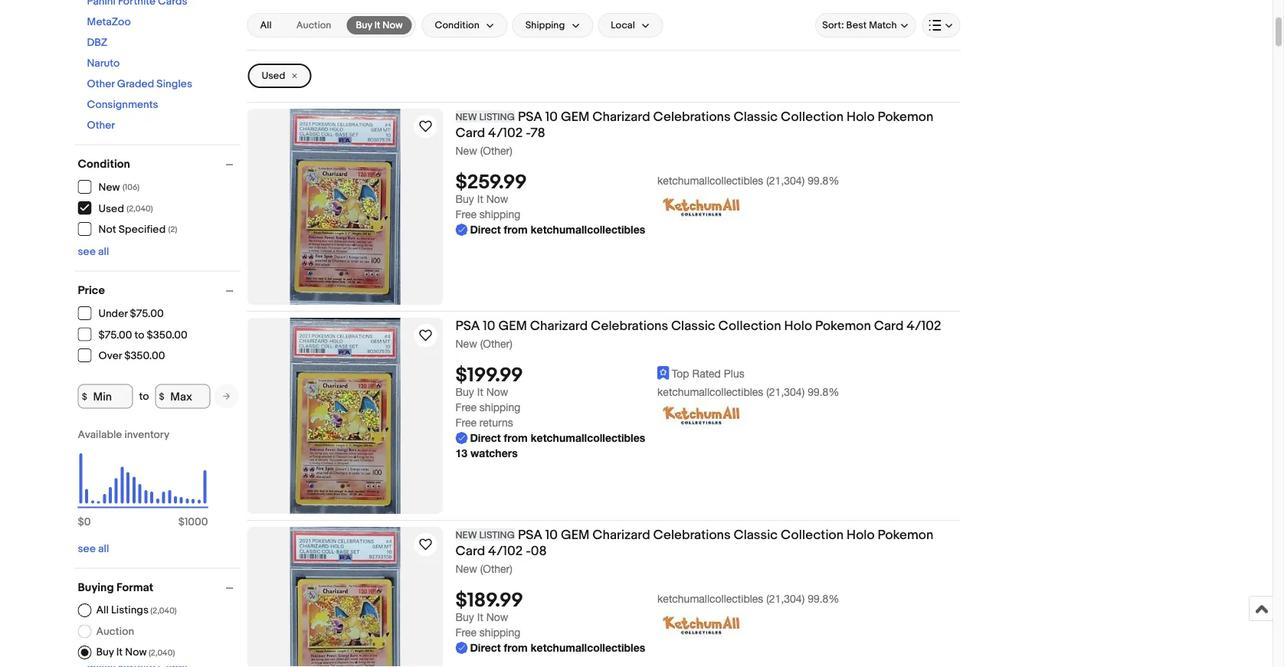 Task type: locate. For each thing, give the bounding box(es) containing it.
pokemon for $259.99
[[878, 109, 934, 125]]

0 vertical spatial new listing
[[456, 111, 515, 123]]

new up "$259.99"
[[456, 144, 477, 157]]

metazoo
[[87, 16, 131, 29]]

1 vertical spatial new listing
[[456, 530, 515, 542]]

10 for $259.99
[[546, 109, 558, 125]]

2 new (other) from the top
[[456, 563, 513, 575]]

1 horizontal spatial used
[[262, 70, 285, 82]]

all link
[[251, 16, 281, 34]]

0 vertical spatial celebrations
[[654, 109, 731, 125]]

1 vertical spatial see
[[78, 543, 96, 556]]

listing up "$189.99"
[[479, 530, 515, 542]]

from down "$189.99"
[[504, 642, 528, 655]]

3 (other) from the top
[[480, 563, 513, 575]]

see all button down 'not'
[[78, 246, 109, 259]]

holo
[[847, 109, 875, 125], [785, 318, 813, 334], [847, 527, 875, 544]]

2 free from the top
[[456, 401, 477, 414]]

from
[[504, 224, 528, 236], [504, 432, 528, 445], [504, 642, 528, 655]]

free shipping direct from ketchumallcollectibles down "$189.99"
[[456, 627, 646, 655]]

collection for $189.99
[[781, 527, 844, 544]]

$350.00
[[147, 329, 188, 342], [124, 350, 165, 363]]

1 vertical spatial collection
[[719, 318, 782, 334]]

(other) up "$259.99"
[[480, 144, 513, 157]]

used link
[[248, 64, 312, 88]]

celebrations for $189.99
[[654, 527, 731, 544]]

-
[[526, 125, 531, 141], [526, 544, 531, 560]]

$199.99
[[456, 364, 523, 388]]

pokemon for $189.99
[[878, 527, 934, 544]]

new
[[456, 111, 477, 123], [456, 144, 477, 157], [99, 181, 120, 194], [456, 337, 477, 350], [456, 530, 477, 542], [456, 563, 477, 575]]

all down 'not'
[[98, 246, 109, 259]]

under $75.00
[[99, 308, 164, 321]]

new listing inside psa 10 gem charizard celebrations classic collection holo pokemon card 4/102 -78 heading
[[456, 111, 515, 123]]

celebrations
[[654, 109, 731, 125], [591, 318, 669, 334], [654, 527, 731, 544]]

gem inside psa 10 gem charizard celebrations classic collection holo pokemon card 4/102 -78
[[561, 109, 590, 125]]

0 vertical spatial $350.00
[[147, 329, 188, 342]]

 (2,040) items text field down buying format dropdown button
[[149, 607, 177, 617]]

0 vertical spatial 99.8%
[[808, 174, 840, 187]]

new inside psa 10 gem charizard celebrations classic collection holo pokemon card 4/102 -08 heading
[[456, 530, 477, 542]]

2 vertical spatial charizard
[[593, 527, 651, 544]]

pokemon inside psa 10 gem charizard celebrations classic collection holo pokemon card 4/102 -08
[[878, 527, 934, 544]]

1 vertical spatial  (2,040) items text field
[[147, 649, 175, 659]]

1 horizontal spatial auction
[[296, 19, 332, 31]]

2 (21,304) from the top
[[767, 386, 805, 399]]

new (other) up "$189.99"
[[456, 563, 513, 575]]

1 direct from the top
[[470, 224, 501, 236]]

see all button down 0
[[78, 543, 109, 556]]

Direct from ketchumallcollectibles text field
[[456, 431, 646, 446], [456, 641, 646, 656]]

78
[[531, 125, 546, 141]]

condition button
[[422, 13, 508, 38], [78, 158, 240, 171]]

holo inside psa 10 gem charizard celebrations classic collection holo pokemon card 4/102 -08
[[847, 527, 875, 544]]

1 vertical spatial charizard
[[530, 318, 588, 334]]

1 see all from the top
[[78, 246, 109, 259]]

(2,040) inside used (2,040)
[[127, 204, 153, 214]]

2 vertical spatial card
[[456, 544, 486, 560]]

99.8%
[[808, 174, 840, 187], [808, 386, 840, 399], [808, 593, 840, 605]]

1 visit ketchumallcollectibles ebay store! image from the top
[[658, 192, 745, 222]]

new listing right watch psa 10 gem charizard celebrations classic collection holo pokemon card 4/102 -78 image
[[456, 111, 515, 123]]

collection inside psa 10 gem charizard celebrations classic collection holo pokemon card 4/102 -08
[[781, 527, 844, 544]]

(2)
[[168, 225, 177, 235]]

direct
[[470, 224, 501, 236], [470, 432, 501, 445], [470, 642, 501, 655]]

available
[[78, 429, 122, 442]]

free shipping direct from ketchumallcollectibles down "$259.99"
[[456, 208, 646, 236]]

collection inside psa 10 gem charizard celebrations classic collection holo pokemon card 4/102 -78
[[781, 109, 844, 125]]

pokemon
[[878, 109, 934, 125], [816, 318, 872, 334], [878, 527, 934, 544]]

$75.00 up $75.00 to $350.00 at the left
[[130, 308, 164, 321]]

from inside free returns direct from ketchumallcollectibles 13 watchers
[[504, 432, 528, 445]]

$
[[82, 391, 87, 402], [159, 391, 164, 402], [78, 516, 84, 529], [178, 516, 185, 529]]

- inside psa 10 gem charizard celebrations classic collection holo pokemon card 4/102 -08
[[526, 544, 531, 560]]

0 vertical spatial all
[[260, 19, 272, 31]]

0 vertical spatial (21,304)
[[767, 174, 805, 187]]

charizard inside psa 10 gem charizard celebrations classic collection holo pokemon card 4/102 -08
[[593, 527, 651, 544]]

psa 10 gem charizard celebrations classic collection holo pokemon card 4/102 -08
[[456, 527, 934, 560]]

not specified (2)
[[99, 223, 177, 237]]

charizard inside psa 10 gem charizard celebrations classic collection holo pokemon card 4/102 -78
[[593, 109, 651, 125]]

0 vertical spatial listing
[[479, 111, 515, 123]]

1 from from the top
[[504, 224, 528, 236]]

see all down 'not'
[[78, 246, 109, 259]]

1 (other) from the top
[[480, 144, 513, 157]]

1 vertical spatial direct from ketchumallcollectibles text field
[[456, 641, 646, 656]]

consignments link
[[87, 99, 158, 112]]

1 ketchumallcollectibles (21,304) 99.8% buy it now from the top
[[456, 174, 840, 206]]

3 visit ketchumallcollectibles ebay store! image from the top
[[658, 610, 745, 641]]

0 vertical spatial direct from ketchumallcollectibles text field
[[456, 431, 646, 446]]

watch psa 10 gem charizard celebrations classic collection holo pokemon card 4/102 -08 image
[[417, 536, 435, 554]]

new up $199.99
[[456, 337, 477, 350]]

see for condition
[[78, 246, 96, 259]]

0 vertical spatial classic
[[734, 109, 778, 125]]

see
[[78, 246, 96, 259], [78, 543, 96, 556]]

0 vertical spatial gem
[[561, 109, 590, 125]]

2 vertical spatial (21,304)
[[767, 593, 805, 605]]

1 vertical spatial ketchumallcollectibles (21,304) 99.8% buy it now
[[456, 593, 840, 624]]

0 vertical spatial collection
[[781, 109, 844, 125]]

2 vertical spatial classic
[[734, 527, 778, 544]]

direct down "$259.99"
[[470, 224, 501, 236]]

0 horizontal spatial auction
[[96, 625, 134, 638]]

$ up the "buying"
[[78, 516, 84, 529]]

1 listing from the top
[[479, 111, 515, 123]]

listing inside psa 10 gem charizard celebrations classic collection holo pokemon card 4/102 -08 heading
[[479, 530, 515, 542]]

collection for $259.99
[[781, 109, 844, 125]]

4/102 inside psa 10 gem charizard celebrations classic collection holo pokemon card 4/102 -78
[[488, 125, 523, 141]]

1 99.8% from the top
[[808, 174, 840, 187]]

(2,040) up not specified (2)
[[127, 204, 153, 214]]

0 vertical spatial all
[[98, 246, 109, 259]]

auction right "all" link
[[296, 19, 332, 31]]

1 free from the top
[[456, 208, 477, 221]]

ketchumallcollectibles (21,304) 99.8% buy it now for $189.99
[[456, 593, 840, 624]]

psa inside psa 10 gem charizard celebrations classic collection holo pokemon card 4/102 -78
[[518, 109, 543, 125]]

classic for $259.99
[[734, 109, 778, 125]]

2 vertical spatial collection
[[781, 527, 844, 544]]

holo inside psa 10 gem charizard celebrations classic collection holo pokemon card 4/102 -78
[[847, 109, 875, 125]]

direct down "$189.99"
[[470, 642, 501, 655]]

1 vertical spatial shipping
[[480, 401, 521, 414]]

from down "$259.99"
[[504, 224, 528, 236]]

2 direct from the top
[[470, 432, 501, 445]]

0 horizontal spatial used
[[99, 202, 124, 215]]

shipping up returns at the left of the page
[[480, 401, 521, 414]]

0 vertical spatial other
[[87, 78, 115, 91]]

free
[[456, 208, 477, 221], [456, 401, 477, 414], [456, 417, 477, 429], [456, 627, 477, 640]]

1 vertical spatial from
[[504, 432, 528, 445]]

direct for $259.99
[[470, 224, 501, 236]]

visit ketchumallcollectibles ebay store! image
[[658, 192, 745, 222], [658, 400, 745, 431], [658, 610, 745, 641]]

1 horizontal spatial condition
[[435, 19, 480, 31]]

(other) for $189.99
[[480, 563, 513, 575]]

1 vertical spatial -
[[526, 544, 531, 560]]

it inside buy it now text box
[[375, 19, 381, 31]]

graph of available inventory between $0 and $1000+ image
[[78, 429, 208, 537]]

visit ketchumallcollectibles ebay store! image for $259.99
[[658, 192, 745, 222]]

0 horizontal spatial buy it now
[[356, 19, 403, 31]]

3 free from the top
[[456, 417, 477, 429]]

0 vertical spatial see all
[[78, 246, 109, 259]]

new (other) for $259.99
[[456, 144, 513, 157]]

2 vertical spatial 10
[[546, 527, 558, 544]]

1 vertical spatial see all button
[[78, 543, 109, 556]]

$189.99
[[456, 590, 524, 613]]

1 vertical spatial visit ketchumallcollectibles ebay store! image
[[658, 400, 745, 431]]

(21,304) inside ketchumallcollectibles (21,304) 99.8% free shipping
[[767, 386, 805, 399]]

1 vertical spatial new (other)
[[456, 563, 513, 575]]

see all
[[78, 246, 109, 259], [78, 543, 109, 556]]

direct for $189.99
[[470, 642, 501, 655]]

0 vertical spatial free shipping direct from ketchumallcollectibles
[[456, 208, 646, 236]]

0 vertical spatial used
[[262, 70, 285, 82]]

0 vertical spatial -
[[526, 125, 531, 141]]

psa inside psa 10 gem charizard celebrations classic collection holo pokemon card 4/102 -08
[[518, 527, 543, 544]]

new right watch psa 10 gem charizard celebrations classic collection holo pokemon card 4/102 -78 image
[[456, 111, 477, 123]]

shipping
[[480, 208, 521, 221], [480, 401, 521, 414], [480, 627, 521, 640]]

free down "$259.99"
[[456, 208, 477, 221]]

0 horizontal spatial all
[[96, 604, 109, 617]]

listing inside psa 10 gem charizard celebrations classic collection holo pokemon card 4/102 -78 heading
[[479, 111, 515, 123]]

0 vertical spatial from
[[504, 224, 528, 236]]

see up price
[[78, 246, 96, 259]]

 (2,040) items text field for now
[[147, 649, 175, 659]]

shipping down "$189.99"
[[480, 627, 521, 640]]

2 99.8% from the top
[[808, 386, 840, 399]]

gem right 78
[[561, 109, 590, 125]]

2 free shipping direct from ketchumallcollectibles from the top
[[456, 627, 646, 655]]

free left returns at the left of the page
[[456, 417, 477, 429]]

new listing right 'watch psa 10 gem charizard celebrations classic collection holo pokemon card 4/102 -08' image
[[456, 530, 515, 542]]

2 (other) from the top
[[480, 337, 513, 350]]

from down returns at the left of the page
[[504, 432, 528, 445]]

0 vertical spatial 10
[[546, 109, 558, 125]]

buying
[[78, 581, 114, 595]]

1 vertical spatial free shipping direct from ketchumallcollectibles
[[456, 627, 646, 655]]

2 vertical spatial 4/102
[[488, 544, 523, 560]]

2 new listing from the top
[[456, 530, 515, 542]]

(21,304)
[[767, 174, 805, 187], [767, 386, 805, 399], [767, 593, 805, 605]]

2 listing from the top
[[479, 530, 515, 542]]

buy it now
[[356, 19, 403, 31], [456, 386, 509, 399]]

celebrations inside psa 10 gem charizard celebrations classic collection holo pokemon card 4/102 -08
[[654, 527, 731, 544]]

2 vertical spatial visit ketchumallcollectibles ebay store! image
[[658, 610, 745, 641]]

1 vertical spatial direct
[[470, 432, 501, 445]]

all
[[260, 19, 272, 31], [96, 604, 109, 617]]

classic inside psa 10 gem charizard celebrations classic collection holo pokemon card 4/102 -08
[[734, 527, 778, 544]]

used
[[262, 70, 285, 82], [99, 202, 124, 215]]

(2,040) down "all listings (2,040)"
[[149, 649, 175, 659]]

psa
[[518, 109, 543, 125], [456, 318, 480, 334], [518, 527, 543, 544]]

99.8% for $259.99
[[808, 174, 840, 187]]

free down $199.99
[[456, 401, 477, 414]]

Buy It Now selected text field
[[356, 18, 403, 32]]

free down "$189.99"
[[456, 627, 477, 640]]

0 vertical spatial condition
[[435, 19, 480, 31]]

price
[[78, 284, 105, 298]]

1 (21,304) from the top
[[767, 174, 805, 187]]

psa 10 gem charizard celebrations classic collection holo pokemon card 4/102 heading
[[456, 318, 942, 334]]

1 vertical spatial 99.8%
[[808, 386, 840, 399]]

listing
[[479, 111, 515, 123], [479, 530, 515, 542]]

2 vertical spatial direct
[[470, 642, 501, 655]]

ketchumallcollectibles
[[658, 174, 764, 187], [531, 224, 646, 236], [658, 386, 764, 399], [531, 432, 646, 445], [658, 593, 764, 605], [531, 642, 646, 655]]

shipping down "$259.99"
[[480, 208, 521, 221]]

1 vertical spatial used
[[99, 202, 124, 215]]

all
[[98, 246, 109, 259], [98, 543, 109, 556]]

psa 10 gem charizard celebrations classic collection holo pokemon card 4/102 -78 image
[[290, 109, 401, 305]]

$259.99
[[456, 171, 527, 195]]

listing up "$259.99"
[[479, 111, 515, 123]]

1 vertical spatial celebrations
[[591, 318, 669, 334]]

1 free shipping direct from ketchumallcollectibles from the top
[[456, 208, 646, 236]]

over $350.00
[[99, 350, 165, 363]]

3 99.8% from the top
[[808, 593, 840, 605]]

pokemon inside psa 10 gem charizard celebrations classic collection holo pokemon card 4/102 -78
[[878, 109, 934, 125]]

0 vertical spatial direct
[[470, 224, 501, 236]]

1 all from the top
[[98, 246, 109, 259]]

(other)
[[480, 144, 513, 157], [480, 337, 513, 350], [480, 563, 513, 575]]

1 vertical spatial other
[[87, 119, 115, 132]]

see down 0
[[78, 543, 96, 556]]

(other) for $259.99
[[480, 144, 513, 157]]

(106)
[[123, 183, 140, 193]]

$350.00 down $75.00 to $350.00 at the left
[[124, 350, 165, 363]]

buy it now right auction link
[[356, 19, 403, 31]]

shipping inside ketchumallcollectibles (21,304) 99.8% free shipping
[[480, 401, 521, 414]]

card
[[456, 125, 486, 141], [874, 318, 904, 334], [456, 544, 486, 560]]

 (2,040) Items text field
[[149, 607, 177, 617], [147, 649, 175, 659]]

- inside psa 10 gem charizard celebrations classic collection holo pokemon card 4/102 -78
[[526, 125, 531, 141]]

card inside psa 10 gem charizard celebrations classic collection holo pokemon card 4/102 -78
[[456, 125, 486, 141]]

psa 10 gem charizard celebrations classic collection holo pokemon card 4/102 link
[[456, 318, 961, 337]]

new listing
[[456, 111, 515, 123], [456, 530, 515, 542]]

all down the "buying"
[[96, 604, 109, 617]]

2 direct from ketchumallcollectibles text field from the top
[[456, 641, 646, 656]]

rated
[[693, 367, 721, 380]]

auction down listings
[[96, 625, 134, 638]]

(other) inside the psa 10 gem charizard celebrations classic collection holo pokemon card 4/102 new (other)
[[480, 337, 513, 350]]

0 vertical spatial new (other)
[[456, 144, 513, 157]]

13
[[456, 447, 468, 460]]

0 vertical spatial 4/102
[[488, 125, 523, 141]]

psa for $259.99
[[518, 109, 543, 125]]

2 vertical spatial 99.8%
[[808, 593, 840, 605]]

1 see all button from the top
[[78, 246, 109, 259]]

3 from from the top
[[504, 642, 528, 655]]

2 all from the top
[[98, 543, 109, 556]]

(2,040) down buying format dropdown button
[[151, 607, 177, 617]]

local button
[[598, 13, 664, 38]]

gem up $199.99
[[499, 318, 527, 334]]

ketchumallcollectibles (21,304) 99.8% buy it now
[[456, 174, 840, 206], [456, 593, 840, 624]]

(21,304) for $189.99
[[767, 593, 805, 605]]

10 inside psa 10 gem charizard celebrations classic collection holo pokemon card 4/102 -08
[[546, 527, 558, 544]]

99.8% for $189.99
[[808, 593, 840, 605]]

local
[[611, 19, 635, 31]]

- for $189.99
[[526, 544, 531, 560]]

1 - from the top
[[526, 125, 531, 141]]

holo for $259.99
[[847, 109, 875, 125]]

inventory
[[125, 429, 170, 442]]

1 horizontal spatial condition button
[[422, 13, 508, 38]]

buy it now up returns at the left of the page
[[456, 386, 509, 399]]

2 see from the top
[[78, 543, 96, 556]]

all up the "buying"
[[98, 543, 109, 556]]

new left (106)
[[99, 181, 120, 194]]

0 vertical spatial see
[[78, 246, 96, 259]]

0 vertical spatial $75.00
[[130, 308, 164, 321]]

classic inside psa 10 gem charizard celebrations classic collection holo pokemon card 4/102 -78
[[734, 109, 778, 125]]

psa for $189.99
[[518, 527, 543, 544]]

shipping button
[[513, 13, 594, 38]]

1 vertical spatial (21,304)
[[767, 386, 805, 399]]

1 vertical spatial 4/102
[[907, 318, 942, 334]]

new listing inside psa 10 gem charizard celebrations classic collection holo pokemon card 4/102 -08 heading
[[456, 530, 515, 542]]

see all button
[[78, 246, 109, 259], [78, 543, 109, 556]]

2 see all from the top
[[78, 543, 109, 556]]

1 new listing from the top
[[456, 111, 515, 123]]

used (2,040)
[[99, 202, 153, 215]]

4/102 for $259.99
[[488, 125, 523, 141]]

0 vertical spatial buy it now
[[356, 19, 403, 31]]

shipping
[[526, 19, 565, 31]]

2 visit ketchumallcollectibles ebay store! image from the top
[[658, 400, 745, 431]]

10 inside psa 10 gem charizard celebrations classic collection holo pokemon card 4/102 -78
[[546, 109, 558, 125]]

0 vertical spatial see all button
[[78, 246, 109, 259]]

from for $259.99
[[504, 224, 528, 236]]

1 vertical spatial $350.00
[[124, 350, 165, 363]]

to right the "minimum value in $" text field on the left of page
[[139, 390, 149, 403]]

0 vertical spatial (2,040)
[[127, 204, 153, 214]]

3 (21,304) from the top
[[767, 593, 805, 605]]

2 see all button from the top
[[78, 543, 109, 556]]

1 vertical spatial see all
[[78, 543, 109, 556]]

card for $259.99
[[456, 125, 486, 141]]

psa 10 gem charizard celebrations classic collection holo pokemon card 4/102 -08 image
[[290, 527, 401, 668]]

1 vertical spatial $75.00
[[99, 329, 132, 342]]

2 vertical spatial shipping
[[480, 627, 521, 640]]

other
[[87, 78, 115, 91], [87, 119, 115, 132]]

0 horizontal spatial condition button
[[78, 158, 240, 171]]

free inside ketchumallcollectibles (21,304) 99.8% free shipping
[[456, 401, 477, 414]]

1 shipping from the top
[[480, 208, 521, 221]]

used up 'not'
[[99, 202, 124, 215]]

2 vertical spatial gem
[[561, 527, 590, 544]]

other down naruto link
[[87, 78, 115, 91]]

2 shipping from the top
[[480, 401, 521, 414]]

0 vertical spatial ketchumallcollectibles (21,304) 99.8% buy it now
[[456, 174, 840, 206]]

watch psa 10 gem charizard celebrations classic collection holo pokemon card 4/102 -78 image
[[417, 117, 435, 136]]

best
[[847, 19, 867, 31]]

other down consignments link
[[87, 119, 115, 132]]

 (2,040) items text field down "all listings (2,040)"
[[147, 649, 175, 659]]

buy
[[356, 19, 372, 31], [456, 193, 474, 206], [456, 386, 474, 399], [456, 612, 474, 624], [96, 646, 114, 659]]

free shipping direct from ketchumallcollectibles for $189.99
[[456, 627, 646, 655]]

1 vertical spatial (other)
[[480, 337, 513, 350]]

2 vertical spatial pokemon
[[878, 527, 934, 544]]

psa 10 gem charizard celebrations classic collection holo pokemon card 4/102 image
[[290, 318, 401, 514]]

celebrations inside psa 10 gem charizard celebrations classic collection holo pokemon card 4/102 -78
[[654, 109, 731, 125]]

to inside $75.00 to $350.00 link
[[135, 329, 144, 342]]

condition
[[435, 19, 480, 31], [78, 158, 130, 171]]

1 vertical spatial all
[[98, 543, 109, 556]]

3 direct from the top
[[470, 642, 501, 655]]

1 vertical spatial holo
[[785, 318, 813, 334]]

2 ketchumallcollectibles (21,304) 99.8% buy it now from the top
[[456, 593, 840, 624]]

0 vertical spatial  (2,040) items text field
[[149, 607, 177, 617]]

(other) up $199.99
[[480, 337, 513, 350]]

0 vertical spatial visit ketchumallcollectibles ebay store! image
[[658, 192, 745, 222]]

new inside psa 10 gem charizard celebrations classic collection holo pokemon card 4/102 -78 heading
[[456, 111, 477, 123]]

2 vertical spatial psa
[[518, 527, 543, 544]]

1 new (other) from the top
[[456, 144, 513, 157]]

(2,040) inside "all listings (2,040)"
[[151, 607, 177, 617]]

collection
[[781, 109, 844, 125], [719, 318, 782, 334], [781, 527, 844, 544]]

gem inside psa 10 gem charizard celebrations classic collection holo pokemon card 4/102 -08
[[561, 527, 590, 544]]

gem right 08
[[561, 527, 590, 544]]

2 from from the top
[[504, 432, 528, 445]]

4/102
[[488, 125, 523, 141], [907, 318, 942, 334], [488, 544, 523, 560]]

1 other from the top
[[87, 78, 115, 91]]

2 vertical spatial (2,040)
[[149, 649, 175, 659]]

(2,040)
[[127, 204, 153, 214], [151, 607, 177, 617], [149, 649, 175, 659]]

1 vertical spatial 10
[[483, 318, 496, 334]]

direct up watchers
[[470, 432, 501, 445]]

sort: best match
[[823, 19, 897, 31]]

0 vertical spatial psa
[[518, 109, 543, 125]]

new (other) up "$259.99"
[[456, 144, 513, 157]]

buy it now inside "link"
[[356, 19, 403, 31]]

4/102 inside psa 10 gem charizard celebrations classic collection holo pokemon card 4/102 -08
[[488, 544, 523, 560]]

$75.00 to $350.00 link
[[78, 328, 188, 342]]

used down "all" link
[[262, 70, 285, 82]]

3 shipping from the top
[[480, 627, 521, 640]]

0 horizontal spatial condition
[[78, 158, 130, 171]]

all left auction link
[[260, 19, 272, 31]]

1 vertical spatial pokemon
[[816, 318, 872, 334]]

gem
[[561, 109, 590, 125], [499, 318, 527, 334], [561, 527, 590, 544]]

1 vertical spatial classic
[[672, 318, 716, 334]]

1 vertical spatial gem
[[499, 318, 527, 334]]

to up over $350.00
[[135, 329, 144, 342]]

new (other) for $189.99
[[456, 563, 513, 575]]

(other) up "$189.99"
[[480, 563, 513, 575]]

0 vertical spatial charizard
[[593, 109, 651, 125]]

2 vertical spatial holo
[[847, 527, 875, 544]]

psa 10 gem charizard celebrations classic collection holo pokemon card 4/102 -78
[[456, 109, 934, 141]]

1 see from the top
[[78, 246, 96, 259]]

4/102 for $189.99
[[488, 544, 523, 560]]

0 vertical spatial pokemon
[[878, 109, 934, 125]]

all listings (2,040)
[[96, 604, 177, 617]]

holo inside the psa 10 gem charizard celebrations classic collection holo pokemon card 4/102 new (other)
[[785, 318, 813, 334]]

see all down 0
[[78, 543, 109, 556]]

gem for $259.99
[[561, 109, 590, 125]]

free inside free returns direct from ketchumallcollectibles 13 watchers
[[456, 417, 477, 429]]

1 vertical spatial condition button
[[78, 158, 240, 171]]

0 vertical spatial (other)
[[480, 144, 513, 157]]

10 inside the psa 10 gem charizard celebrations classic collection holo pokemon card 4/102 new (other)
[[483, 318, 496, 334]]

$ 0
[[78, 516, 91, 529]]

$75.00 down the under
[[99, 329, 132, 342]]

0 vertical spatial card
[[456, 125, 486, 141]]

new right 'watch psa 10 gem charizard celebrations classic collection holo pokemon card 4/102 -08' image
[[456, 530, 477, 542]]

card inside psa 10 gem charizard celebrations classic collection holo pokemon card 4/102 -08
[[456, 544, 486, 560]]

1 vertical spatial to
[[139, 390, 149, 403]]

0 vertical spatial holo
[[847, 109, 875, 125]]

all for condition
[[98, 246, 109, 259]]

$350.00 up over $350.00
[[147, 329, 188, 342]]

2 - from the top
[[526, 544, 531, 560]]

format
[[117, 581, 153, 595]]



Task type: describe. For each thing, give the bounding box(es) containing it.
psa inside the psa 10 gem charizard celebrations classic collection holo pokemon card 4/102 new (other)
[[456, 318, 480, 334]]

direct inside free returns direct from ketchumallcollectibles 13 watchers
[[470, 432, 501, 445]]

metazoo dbz naruto other graded singles consignments other
[[87, 16, 192, 132]]

dbz link
[[87, 36, 108, 49]]

$ up inventory
[[159, 391, 164, 402]]

charizard for $189.99
[[593, 527, 651, 544]]

available inventory
[[78, 429, 170, 442]]

$ up available at the left bottom of page
[[82, 391, 87, 402]]

ketchumallcollectibles (21,304) 99.8% buy it now for $259.99
[[456, 174, 840, 206]]

card inside the psa 10 gem charizard celebrations classic collection holo pokemon card 4/102 new (other)
[[874, 318, 904, 334]]

watchers
[[471, 447, 518, 460]]

auction link
[[287, 16, 341, 34]]

price button
[[78, 284, 240, 298]]

 (2,040) items text field for (2,040)
[[149, 607, 177, 617]]

from for $189.99
[[504, 642, 528, 655]]

classic inside the psa 10 gem charizard celebrations classic collection holo pokemon card 4/102 new (other)
[[672, 318, 716, 334]]

free shipping direct from ketchumallcollectibles for $259.99
[[456, 208, 646, 236]]

ketchumallcollectibles inside free returns direct from ketchumallcollectibles 13 watchers
[[531, 432, 646, 445]]

new (106)
[[99, 181, 140, 194]]

buy inside buy it now text box
[[356, 19, 372, 31]]

card for $189.99
[[456, 544, 486, 560]]

consignments
[[87, 99, 158, 112]]

see all for condition
[[78, 246, 109, 259]]

listing for $259.99
[[479, 111, 515, 123]]

other graded singles link
[[87, 78, 192, 91]]

$ 1000
[[178, 516, 208, 529]]

2 other from the top
[[87, 119, 115, 132]]

free returns direct from ketchumallcollectibles 13 watchers
[[456, 417, 646, 460]]

gem for $189.99
[[561, 527, 590, 544]]

Maximum Value in $ text field
[[155, 384, 210, 409]]

$75.00 inside "link"
[[130, 308, 164, 321]]

$ up buying format dropdown button
[[178, 516, 185, 529]]

see for price
[[78, 543, 96, 556]]

listing options selector. list view selected. image
[[930, 19, 954, 31]]

08
[[531, 544, 547, 560]]

celebrations for $259.99
[[654, 109, 731, 125]]

plus
[[724, 367, 745, 380]]

1 vertical spatial condition
[[78, 158, 130, 171]]

other link
[[87, 119, 115, 132]]

visit ketchumallcollectibles ebay store! image for $189.99
[[658, 610, 745, 641]]

psa 10 gem charizard celebrations classic collection holo pokemon card 4/102 new (other)
[[456, 318, 942, 350]]

top rated plus
[[672, 367, 745, 380]]

1 vertical spatial buy it now
[[456, 386, 509, 399]]

under
[[99, 308, 128, 321]]

gem inside the psa 10 gem charizard celebrations classic collection holo pokemon card 4/102 new (other)
[[499, 318, 527, 334]]

1 direct from ketchumallcollectibles text field from the top
[[456, 431, 646, 446]]

new listing for $259.99
[[456, 111, 515, 123]]

new listing for $189.99
[[456, 530, 515, 542]]

charizard inside the psa 10 gem charizard celebrations classic collection holo pokemon card 4/102 new (other)
[[530, 318, 588, 334]]

ketchumallcollectibles inside ketchumallcollectibles (21,304) 99.8% free shipping
[[658, 386, 764, 399]]

ketchumallcollectibles (21,304) 99.8% free shipping
[[456, 386, 840, 414]]

see all button for price
[[78, 543, 109, 556]]

0 vertical spatial auction
[[296, 19, 332, 31]]

singles
[[157, 78, 192, 91]]

listings
[[111, 604, 149, 617]]

new up "$189.99"
[[456, 563, 477, 575]]

0
[[84, 516, 91, 529]]

4 free from the top
[[456, 627, 477, 640]]

all for price
[[98, 543, 109, 556]]

graded
[[117, 78, 154, 91]]

buy it now link
[[347, 16, 412, 34]]

collection inside the psa 10 gem charizard celebrations classic collection holo pokemon card 4/102 new (other)
[[719, 318, 782, 334]]

buy it now (2,040)
[[96, 646, 175, 659]]

used for used
[[262, 70, 285, 82]]

listing for $189.99
[[479, 530, 515, 542]]

- for $259.99
[[526, 125, 531, 141]]

psa 10 gem charizard celebrations classic collection holo pokemon card 4/102 -08 heading
[[456, 527, 934, 560]]

naruto
[[87, 57, 120, 70]]

pokemon inside the psa 10 gem charizard celebrations classic collection holo pokemon card 4/102 new (other)
[[816, 318, 872, 334]]

all for all
[[260, 19, 272, 31]]

psa 10 gem charizard celebrations classic collection holo pokemon card 4/102 -78 heading
[[456, 109, 934, 141]]

(21,304) for $259.99
[[767, 174, 805, 187]]

buying format button
[[78, 581, 240, 595]]

sort:
[[823, 19, 845, 31]]

over
[[99, 350, 122, 363]]

celebrations inside the psa 10 gem charizard celebrations classic collection holo pokemon card 4/102 new (other)
[[591, 318, 669, 334]]

match
[[869, 19, 897, 31]]

shipping for $259.99
[[480, 208, 521, 221]]

specified
[[119, 223, 166, 237]]

(2,040) inside buy it now (2,040)
[[149, 649, 175, 659]]

see all for price
[[78, 543, 109, 556]]

not
[[99, 223, 116, 237]]

99.8% inside ketchumallcollectibles (21,304) 99.8% free shipping
[[808, 386, 840, 399]]

over $350.00 link
[[78, 349, 166, 363]]

new inside the psa 10 gem charizard celebrations classic collection holo pokemon card 4/102 new (other)
[[456, 337, 477, 350]]

4/102 inside the psa 10 gem charizard celebrations classic collection holo pokemon card 4/102 new (other)
[[907, 318, 942, 334]]

buying format
[[78, 581, 153, 595]]

watch psa 10 gem charizard celebrations classic collection holo pokemon card 4/102 image
[[417, 327, 435, 345]]

metazoo link
[[87, 16, 131, 29]]

used for used (2,040)
[[99, 202, 124, 215]]

under $75.00 link
[[78, 307, 165, 321]]

sort: best match button
[[816, 13, 917, 38]]

top rated plus image
[[658, 367, 670, 380]]

1000
[[185, 516, 208, 529]]

shipping for $189.99
[[480, 627, 521, 640]]

returns
[[480, 417, 513, 429]]

naruto link
[[87, 57, 120, 70]]

all for all listings (2,040)
[[96, 604, 109, 617]]

top
[[672, 367, 690, 380]]

Minimum Value in $ text field
[[78, 384, 133, 409]]

10 for $189.99
[[546, 527, 558, 544]]

dbz
[[87, 36, 108, 49]]

charizard for $259.99
[[593, 109, 651, 125]]

now inside text box
[[383, 19, 403, 31]]

Direct from ketchumallcollectibles text field
[[456, 222, 646, 238]]

see all button for condition
[[78, 246, 109, 259]]

$75.00 to $350.00
[[99, 329, 188, 342]]

classic for $189.99
[[734, 527, 778, 544]]

holo for $189.99
[[847, 527, 875, 544]]

1 vertical spatial auction
[[96, 625, 134, 638]]



Task type: vqa. For each thing, say whether or not it's contained in the screenshot.
the hyogo,
no



